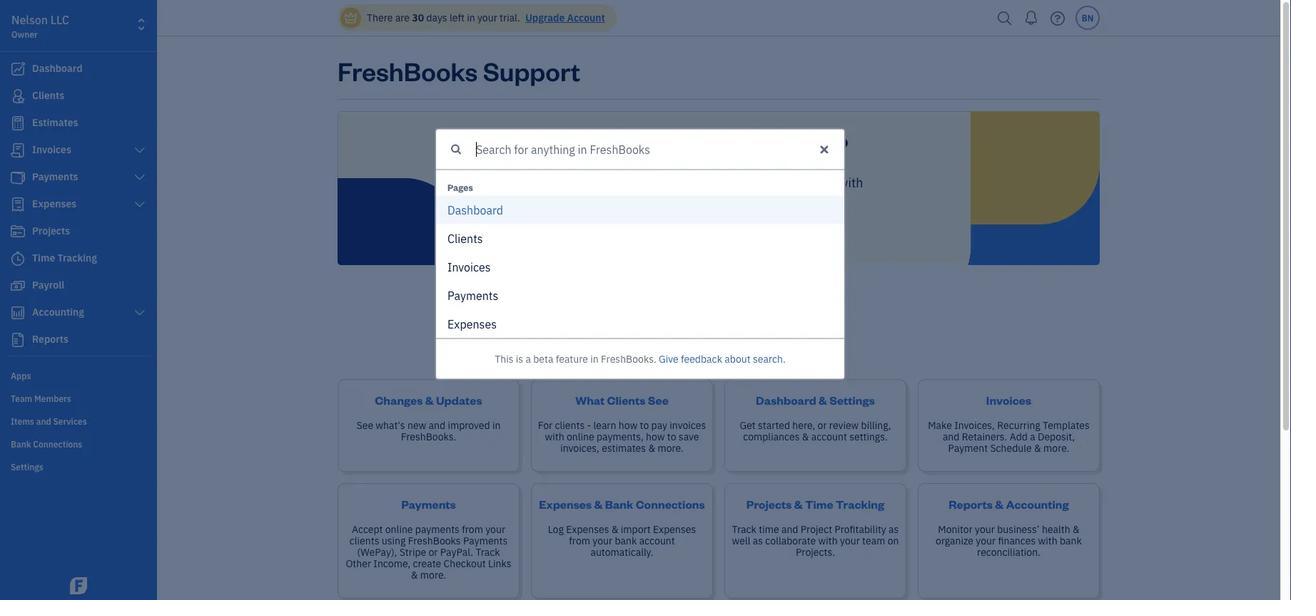 Task type: describe. For each thing, give the bounding box(es) containing it.
ask a question and receive an instant answer, with option to contact support
[[574, 174, 863, 208]]

monitor
[[938, 524, 973, 537]]

c
[[473, 260, 479, 275]]

you?
[[791, 128, 848, 162]]

payments inside accept online payments from your clients using freshbooks payments (wepay), stripe or paypal. track other income, create checkout links & more.
[[463, 535, 508, 548]]

log expenses & import expenses from your bank account automatically.
[[548, 524, 696, 560]]

apps image
[[11, 370, 153, 381]]

estimate image
[[9, 116, 26, 131]]

team
[[862, 535, 885, 548]]

with for how can we help you?
[[838, 174, 863, 191]]

go to help image
[[1046, 7, 1069, 29]]

a left "h"
[[455, 203, 461, 218]]

your inside accept online payments from your clients using freshbooks payments (wepay), stripe or paypal. track other income, create checkout links & more.
[[485, 524, 505, 537]]

& inside make invoices, recurring templates and retainers. add a deposit, payment schedule & more.
[[1034, 442, 1041, 455]]

1 vertical spatial o
[[464, 260, 470, 275]]

learn
[[593, 419, 616, 433]]

compliances
[[743, 431, 800, 444]]

& left settings
[[819, 393, 827, 408]]

freshbooks inside accept online payments from your clients using freshbooks payments (wepay), stripe or paypal. track other income, create checkout links & more.
[[408, 535, 461, 548]]

n right m
[[482, 288, 489, 303]]

invoice image
[[9, 143, 26, 158]]

checkout
[[444, 558, 486, 571]]

on
[[888, 535, 899, 548]]

timer image
[[9, 252, 26, 266]]

ask us button
[[685, 220, 752, 248]]

& up new
[[425, 393, 434, 408]]

0 vertical spatial freshbooks
[[338, 54, 478, 87]]

how can we help you?
[[589, 128, 848, 162]]

& inside the get started here, or review billing, compliances & account settings.
[[802, 431, 809, 444]]

ask for ask a question and receive an instant answer, with option to contact support
[[574, 174, 595, 191]]

freshbooks support
[[338, 54, 580, 87]]

log
[[548, 524, 564, 537]]

accounting
[[1006, 497, 1069, 512]]

time
[[759, 524, 779, 537]]

an
[[731, 174, 745, 191]]

expenses down connections
[[653, 524, 696, 537]]

we
[[696, 128, 730, 162]]

schedule
[[990, 442, 1032, 455]]

0 horizontal spatial payments
[[401, 497, 456, 512]]

feedback
[[681, 352, 722, 366]]

e
[[447, 317, 454, 332]]

expenses & bank connections
[[539, 497, 705, 512]]

and inside "ask a question and receive an instant answer, with option to contact support"
[[662, 174, 683, 191]]

0 vertical spatial see
[[648, 393, 669, 408]]

see inside see what's new and improved in freshbooks.
[[357, 419, 373, 433]]

bank
[[605, 497, 633, 512]]

accept
[[352, 524, 383, 537]]

Search for anything in FreshBooks text field
[[436, 129, 810, 169]]

with for reports & accounting
[[1038, 535, 1057, 548]]

days
[[426, 11, 447, 24]]

bank connections image
[[11, 438, 153, 450]]

1 horizontal spatial i
[[470, 260, 473, 275]]

create
[[413, 558, 441, 571]]

project
[[801, 524, 832, 537]]

freshbooks image
[[67, 578, 90, 595]]

chevron large down image for expense image
[[133, 199, 146, 211]]

business'
[[997, 524, 1040, 537]]

answer,
[[791, 174, 835, 191]]

and inside track time and project profitability as well as collaborate with your team on projects.
[[781, 524, 798, 537]]

online inside the for clients - learn how to pay invoices with online payments, how to save invoices, estimates & more.
[[567, 431, 594, 444]]

about
[[725, 352, 751, 366]]

0 horizontal spatial i
[[458, 231, 461, 246]]

what
[[575, 393, 605, 408]]

is
[[516, 352, 523, 366]]

income,
[[373, 558, 410, 571]]

projects.
[[796, 546, 835, 560]]

stripe
[[399, 546, 426, 560]]

more. inside accept online payments from your clients using freshbooks payments (wepay), stripe or paypal. track other income, create checkout links & more.
[[420, 569, 446, 582]]

make
[[928, 419, 952, 433]]

pages
[[447, 181, 473, 193]]

owner
[[11, 29, 38, 40]]

a inside "ask a question and receive an instant answer, with option to contact support"
[[598, 174, 605, 191]]

v
[[458, 260, 464, 275]]

clients
[[607, 393, 645, 408]]

n right l
[[467, 231, 473, 246]]

visit our help centre or browse top categories below
[[608, 329, 829, 373]]

templates
[[1043, 419, 1090, 433]]

projects & time tracking
[[746, 497, 884, 512]]

beta
[[533, 352, 553, 366]]

& left time
[[794, 497, 803, 512]]

estimates
[[602, 442, 646, 455]]

payment image
[[9, 171, 26, 185]]

here,
[[792, 419, 815, 433]]

settings image
[[11, 461, 153, 472]]

invoices,
[[954, 419, 995, 433]]

team members image
[[11, 393, 153, 404]]

started
[[758, 419, 790, 433]]

feature
[[556, 352, 588, 366]]

this
[[495, 352, 514, 366]]

0 horizontal spatial how
[[619, 419, 638, 433]]

are
[[395, 11, 410, 24]]

n right p
[[473, 317, 479, 332]]

in for left
[[467, 11, 475, 24]]

online inside accept online payments from your clients using freshbooks payments (wepay), stripe or paypal. track other income, create checkout links & more.
[[385, 524, 413, 537]]

accept online payments from your clients using freshbooks payments (wepay), stripe or paypal. track other income, create checkout links & more.
[[346, 524, 511, 582]]

& inside the log expenses & import expenses from your bank account automatically.
[[611, 524, 618, 537]]

your left trial.
[[477, 11, 497, 24]]

retainers.
[[962, 431, 1007, 444]]

or inside visit our help centre or browse top categories below
[[759, 329, 774, 350]]

question
[[608, 174, 659, 191]]

see what's new and improved in freshbooks.
[[357, 419, 501, 444]]

clients inside accept online payments from your clients using freshbooks payments (wepay), stripe or paypal. track other income, create checkout links & more.
[[350, 535, 379, 548]]

client image
[[9, 89, 26, 103]]

changes & updates
[[375, 393, 482, 408]]

upgrade account link
[[523, 11, 605, 24]]

i n v o i c e s
[[447, 260, 491, 275]]

using
[[382, 535, 406, 548]]

e x p e n s e s
[[447, 317, 497, 332]]

pay
[[651, 419, 667, 433]]

categories
[[672, 352, 747, 373]]

l
[[455, 231, 458, 246]]

and inside see what's new and improved in freshbooks.
[[429, 419, 445, 433]]

your down 'reports'
[[975, 524, 995, 537]]

from inside the log expenses & import expenses from your bank account automatically.
[[569, 535, 590, 548]]

1 horizontal spatial how
[[646, 431, 665, 444]]

p
[[447, 288, 454, 303]]

give
[[659, 352, 679, 366]]

nelson llc owner
[[11, 12, 69, 40]]

how
[[589, 128, 642, 162]]

y
[[460, 288, 466, 303]]

dashboard & settings
[[756, 393, 875, 408]]

c
[[447, 231, 455, 246]]

reports & accounting
[[949, 497, 1069, 512]]

nelson
[[11, 12, 48, 27]]

payments
[[415, 524, 460, 537]]

reconciliation.
[[977, 546, 1041, 560]]

search image
[[993, 7, 1016, 29]]

us
[[724, 226, 739, 242]]

e right y
[[476, 288, 482, 303]]

0 horizontal spatial as
[[753, 535, 763, 548]]

in for feature
[[590, 352, 599, 366]]

& left bank
[[594, 497, 603, 512]]

x
[[454, 317, 460, 332]]

n left c
[[452, 260, 458, 275]]

with inside track time and project profitability as well as collaborate with your team on projects.
[[818, 535, 838, 548]]

for clients - learn how to pay invoices with online payments, how to save invoices, estimates & more.
[[538, 419, 706, 455]]

to inside "ask a question and receive an instant answer, with option to contact support"
[[685, 191, 697, 208]]

a inside make invoices, recurring templates and retainers. add a deposit, payment schedule & more.
[[1030, 431, 1035, 444]]

and inside make invoices, recurring templates and retainers. add a deposit, payment schedule & more.
[[943, 431, 960, 444]]

browse
[[777, 329, 829, 350]]

account for bank
[[639, 535, 675, 548]]

& inside accept online payments from your clients using freshbooks payments (wepay), stripe or paypal. track other income, create checkout links & more.
[[411, 569, 418, 582]]

import
[[621, 524, 651, 537]]

chart image
[[9, 306, 26, 320]]

more. inside the for clients - learn how to pay invoices with online payments, how to save invoices, estimates & more.
[[658, 442, 684, 455]]



Task type: locate. For each thing, give the bounding box(es) containing it.
1 vertical spatial in
[[590, 352, 599, 366]]

freshbooks. down changes & updates on the bottom
[[401, 431, 456, 444]]

collaborate
[[765, 535, 816, 548]]

from right 'log'
[[569, 535, 590, 548]]

updates
[[436, 393, 482, 408]]

& right started
[[802, 431, 809, 444]]

p a y m e n t s
[[447, 288, 498, 303]]

0 vertical spatial online
[[567, 431, 594, 444]]

upgrade
[[525, 11, 565, 24]]

items and services image
[[11, 415, 153, 427]]

1 horizontal spatial track
[[732, 524, 757, 537]]

1 vertical spatial ask
[[698, 226, 721, 242]]

your inside track time and project profitability as well as collaborate with your team on projects.
[[840, 535, 860, 548]]

a left d
[[486, 203, 492, 218]]

e right l
[[461, 231, 467, 246]]

ask inside "ask a question and receive an instant answer, with option to contact support"
[[574, 174, 595, 191]]

and left retainers.
[[943, 431, 960, 444]]

1 horizontal spatial clients
[[555, 419, 585, 433]]

& inside the for clients - learn how to pay invoices with online payments, how to save invoices, estimates & more.
[[648, 442, 655, 455]]

centre
[[707, 329, 756, 350]]

instant
[[748, 174, 788, 191]]

& down pay
[[648, 442, 655, 455]]

2 bank from the left
[[1060, 535, 1082, 548]]

what clients see
[[575, 393, 669, 408]]

in right left
[[467, 11, 475, 24]]

s
[[461, 203, 467, 218], [477, 231, 483, 246], [485, 260, 491, 275], [493, 288, 498, 303], [479, 317, 485, 332], [491, 317, 497, 332]]

1 vertical spatial chevron large down image
[[133, 199, 146, 211]]

track left time
[[732, 524, 757, 537]]

d a s h b o a r d
[[447, 203, 503, 218]]

ask down how
[[574, 174, 595, 191]]

1 horizontal spatial or
[[759, 329, 774, 350]]

payments up payments
[[401, 497, 456, 512]]

0 vertical spatial clients
[[555, 419, 585, 433]]

0 horizontal spatial ask
[[574, 174, 595, 191]]

i right the c
[[458, 231, 461, 246]]

for
[[538, 419, 553, 433]]

2 horizontal spatial in
[[590, 352, 599, 366]]

in for improved
[[492, 419, 501, 433]]

1 vertical spatial see
[[357, 419, 373, 433]]

account inside the log expenses & import expenses from your bank account automatically.
[[639, 535, 675, 548]]

o left c
[[464, 260, 470, 275]]

as right 'well'
[[753, 535, 763, 548]]

1 vertical spatial track
[[476, 546, 500, 560]]

in right feature
[[590, 352, 599, 366]]

support
[[483, 54, 580, 87], [746, 191, 792, 208]]

from up paypal.
[[462, 524, 483, 537]]

t right l
[[473, 231, 477, 246]]

option
[[645, 191, 682, 208]]

1 horizontal spatial o
[[480, 203, 486, 218]]

with inside monitor your business' health & organize your finances with bank reconciliation.
[[1038, 535, 1057, 548]]

support inside "ask a question and receive an instant answer, with option to contact support"
[[746, 191, 792, 208]]

a right "is"
[[526, 352, 531, 366]]

0 vertical spatial chevron large down image
[[133, 172, 146, 183]]

t
[[473, 231, 477, 246], [489, 288, 493, 303]]

0 horizontal spatial see
[[357, 419, 373, 433]]

save
[[679, 431, 699, 444]]

tracking
[[836, 497, 884, 512]]

support down instant
[[746, 191, 792, 208]]

3 chevron large down image from the top
[[133, 308, 146, 319]]

project image
[[9, 225, 26, 239]]

1 horizontal spatial as
[[889, 524, 899, 537]]

visit
[[608, 329, 640, 350]]

1 horizontal spatial online
[[567, 431, 594, 444]]

1 horizontal spatial in
[[492, 419, 501, 433]]

clients left -
[[555, 419, 585, 433]]

r
[[492, 203, 497, 218]]

payments,
[[597, 431, 644, 444]]

1 horizontal spatial to
[[667, 431, 676, 444]]

0 vertical spatial account
[[811, 431, 847, 444]]

1 horizontal spatial support
[[746, 191, 792, 208]]

what's
[[376, 419, 405, 433]]

well
[[732, 535, 750, 548]]

1 bank from the left
[[615, 535, 637, 548]]

settings.
[[849, 431, 888, 444]]

online up stripe
[[385, 524, 413, 537]]

changes
[[375, 393, 423, 408]]

0 horizontal spatial o
[[464, 260, 470, 275]]

more. down stripe
[[420, 569, 446, 582]]

& right add
[[1034, 442, 1041, 455]]

freshbooks up create at the left of page
[[408, 535, 461, 548]]

b
[[473, 203, 480, 218]]

account for settings
[[811, 431, 847, 444]]

payments up links
[[463, 535, 508, 548]]

bank inside monitor your business' health & organize your finances with bank reconciliation.
[[1060, 535, 1082, 548]]

0 horizontal spatial track
[[476, 546, 500, 560]]

bank down accounting
[[1060, 535, 1082, 548]]

0 horizontal spatial to
[[640, 419, 649, 433]]

0 horizontal spatial from
[[462, 524, 483, 537]]

in right improved
[[492, 419, 501, 433]]

search.
[[753, 352, 786, 366]]

projects
[[746, 497, 792, 512]]

and right time
[[781, 524, 798, 537]]

e
[[461, 231, 467, 246], [479, 260, 485, 275], [476, 288, 482, 303], [467, 317, 473, 332], [485, 317, 491, 332]]

main element
[[0, 0, 193, 601]]

or inside the get started here, or review billing, compliances & account settings.
[[818, 419, 827, 433]]

your left the import
[[593, 535, 612, 548]]

contact
[[700, 191, 743, 208]]

account inside the get started here, or review billing, compliances & account settings.
[[811, 431, 847, 444]]

1 vertical spatial clients
[[350, 535, 379, 548]]

with inside "ask a question and receive an instant answer, with option to contact support"
[[838, 174, 863, 191]]

0 horizontal spatial or
[[429, 546, 438, 560]]

0 vertical spatial or
[[759, 329, 774, 350]]

freshbooks. for improved
[[401, 431, 456, 444]]

& down stripe
[[411, 569, 418, 582]]

with right collaborate
[[818, 535, 838, 548]]

0 horizontal spatial t
[[473, 231, 477, 246]]

0 vertical spatial in
[[467, 11, 475, 24]]

0 vertical spatial ask
[[574, 174, 595, 191]]

with right finances
[[1038, 535, 1057, 548]]

0 vertical spatial payments
[[401, 497, 456, 512]]

dashboard
[[756, 393, 816, 408]]

in inside see what's new and improved in freshbooks.
[[492, 419, 501, 433]]

i
[[447, 260, 452, 275]]

0 vertical spatial t
[[473, 231, 477, 246]]

invoices,
[[560, 442, 599, 455]]

freshbooks. inside see what's new and improved in freshbooks.
[[401, 431, 456, 444]]

1 horizontal spatial more.
[[658, 442, 684, 455]]

with right answer,
[[838, 174, 863, 191]]

with left -
[[545, 431, 564, 444]]

1 horizontal spatial account
[[811, 431, 847, 444]]

& right 'reports'
[[995, 497, 1004, 512]]

clients up other
[[350, 535, 379, 548]]

your left finances
[[976, 535, 996, 548]]

1 horizontal spatial see
[[648, 393, 669, 408]]

track time and project profitability as well as collaborate with your team on projects.
[[732, 524, 899, 560]]

1 vertical spatial freshbooks.
[[401, 431, 456, 444]]

i right v
[[470, 260, 473, 275]]

1 vertical spatial t
[[489, 288, 493, 303]]

or
[[759, 329, 774, 350], [818, 419, 827, 433], [429, 546, 438, 560]]

your left team
[[840, 535, 860, 548]]

o left r
[[480, 203, 486, 218]]

chevron large down image
[[133, 172, 146, 183], [133, 199, 146, 211], [133, 308, 146, 319]]

paypal.
[[440, 546, 473, 560]]

to left save
[[667, 431, 676, 444]]

with for what clients see
[[545, 431, 564, 444]]

organize
[[936, 535, 974, 548]]

profitability
[[835, 524, 886, 537]]

0 horizontal spatial bank
[[615, 535, 637, 548]]

more. down pay
[[658, 442, 684, 455]]

freshbooks. down visit
[[601, 352, 656, 366]]

0 vertical spatial support
[[483, 54, 580, 87]]

money image
[[9, 279, 26, 293]]

0 horizontal spatial freshbooks.
[[401, 431, 456, 444]]

to
[[685, 191, 697, 208], [640, 419, 649, 433], [667, 431, 676, 444]]

chevron large down image for payment icon
[[133, 172, 146, 183]]

1 vertical spatial payments
[[463, 535, 508, 548]]

online right for
[[567, 431, 594, 444]]

0 horizontal spatial more.
[[420, 569, 446, 582]]

1 vertical spatial support
[[746, 191, 792, 208]]

i
[[458, 231, 461, 246], [470, 260, 473, 275]]

e right v
[[479, 260, 485, 275]]

freshbooks down the are
[[338, 54, 478, 87]]

0 vertical spatial o
[[480, 203, 486, 218]]

from inside accept online payments from your clients using freshbooks payments (wepay), stripe or paypal. track other income, create checkout links & more.
[[462, 524, 483, 537]]

1 horizontal spatial freshbooks.
[[601, 352, 656, 366]]

receive
[[686, 174, 728, 191]]

2 vertical spatial chevron large down image
[[133, 308, 146, 319]]

2 horizontal spatial more.
[[1043, 442, 1069, 455]]

1 horizontal spatial ask
[[698, 226, 721, 242]]

&
[[425, 393, 434, 408], [819, 393, 827, 408], [802, 431, 809, 444], [648, 442, 655, 455], [1034, 442, 1041, 455], [594, 497, 603, 512], [794, 497, 803, 512], [995, 497, 1004, 512], [611, 524, 618, 537], [1073, 524, 1080, 537], [411, 569, 418, 582]]

recurring
[[997, 419, 1040, 433]]

0 vertical spatial i
[[458, 231, 461, 246]]

with inside the for clients - learn how to pay invoices with online payments, how to save invoices, estimates & more.
[[545, 431, 564, 444]]

can
[[647, 128, 691, 162]]

1 horizontal spatial t
[[489, 288, 493, 303]]

1 vertical spatial online
[[385, 524, 413, 537]]

review
[[829, 419, 859, 433]]

crown image
[[343, 10, 358, 25]]

& left the import
[[611, 524, 618, 537]]

track right paypal.
[[476, 546, 500, 560]]

how up estimates
[[619, 419, 638, 433]]

how left save
[[646, 431, 665, 444]]

track inside accept online payments from your clients using freshbooks payments (wepay), stripe or paypal. track other income, create checkout links & more.
[[476, 546, 500, 560]]

in
[[467, 11, 475, 24], [590, 352, 599, 366], [492, 419, 501, 433]]

0 vertical spatial track
[[732, 524, 757, 537]]

2 vertical spatial or
[[429, 546, 438, 560]]

new
[[408, 419, 426, 433]]

-
[[587, 419, 591, 433]]

invoices
[[986, 393, 1031, 408]]

30
[[412, 11, 424, 24]]

0 vertical spatial freshbooks.
[[601, 352, 656, 366]]

more. down templates
[[1043, 442, 1069, 455]]

a
[[598, 174, 605, 191], [455, 203, 461, 218], [486, 203, 492, 218], [454, 288, 460, 303], [526, 352, 531, 366], [1030, 431, 1035, 444]]

your up links
[[485, 524, 505, 537]]

1 horizontal spatial payments
[[463, 535, 508, 548]]

1 chevron large down image from the top
[[133, 172, 146, 183]]

& right health
[[1073, 524, 1080, 537]]

0 horizontal spatial account
[[639, 535, 675, 548]]

expenses up 'log'
[[539, 497, 592, 512]]

2 horizontal spatial or
[[818, 419, 827, 433]]

ask us
[[698, 226, 739, 242]]

0 horizontal spatial clients
[[350, 535, 379, 548]]

improved
[[448, 419, 490, 433]]

account
[[567, 11, 605, 24]]

account left settings. at the right bottom of the page
[[811, 431, 847, 444]]

or right stripe
[[429, 546, 438, 560]]

account down connections
[[639, 535, 675, 548]]

to down receive
[[685, 191, 697, 208]]

or right here,
[[818, 419, 827, 433]]

help
[[670, 329, 704, 350]]

ask
[[574, 174, 595, 191], [698, 226, 721, 242]]

support down 'upgrade'
[[483, 54, 580, 87]]

report image
[[9, 333, 26, 348]]

clients inside the for clients - learn how to pay invoices with online payments, how to save invoices, estimates & more.
[[555, 419, 585, 433]]

our
[[643, 329, 667, 350]]

this is a beta feature in freshbooks. give feedback about search.
[[495, 352, 786, 366]]

1 horizontal spatial bank
[[1060, 535, 1082, 548]]

0 horizontal spatial online
[[385, 524, 413, 537]]

left
[[450, 11, 465, 24]]

track inside track time and project profitability as well as collaborate with your team on projects.
[[732, 524, 757, 537]]

2 chevron large down image from the top
[[133, 199, 146, 211]]

bank down the expenses & bank connections
[[615, 535, 637, 548]]

invoices
[[670, 419, 706, 433]]

ask inside ask us 'button'
[[698, 226, 721, 242]]

deposit,
[[1038, 431, 1075, 444]]

a left question
[[598, 174, 605, 191]]

e right x
[[467, 317, 473, 332]]

connections
[[636, 497, 705, 512]]

ask left us
[[698, 226, 721, 242]]

e right p
[[485, 317, 491, 332]]

1 horizontal spatial from
[[569, 535, 590, 548]]

online
[[567, 431, 594, 444], [385, 524, 413, 537]]

see up pay
[[648, 393, 669, 408]]

your inside the log expenses & import expenses from your bank account automatically.
[[593, 535, 612, 548]]

or up search.
[[759, 329, 774, 350]]

as right team
[[889, 524, 899, 537]]

see left the what's
[[357, 419, 373, 433]]

expense image
[[9, 198, 26, 212]]

reports
[[949, 497, 993, 512]]

1 vertical spatial or
[[818, 419, 827, 433]]

a left m
[[454, 288, 460, 303]]

0 horizontal spatial in
[[467, 11, 475, 24]]

and right new
[[429, 419, 445, 433]]

1 vertical spatial freshbooks
[[408, 535, 461, 548]]

n
[[467, 231, 473, 246], [452, 260, 458, 275], [482, 288, 489, 303], [473, 317, 479, 332]]

a right add
[[1030, 431, 1035, 444]]

t right m
[[489, 288, 493, 303]]

chevron large down image
[[133, 145, 146, 156]]

as
[[889, 524, 899, 537], [753, 535, 763, 548]]

expenses right 'log'
[[566, 524, 609, 537]]

2 horizontal spatial to
[[685, 191, 697, 208]]

make invoices, recurring templates and retainers. add a deposit, payment schedule & more.
[[928, 419, 1090, 455]]

0 horizontal spatial support
[[483, 54, 580, 87]]

and up option
[[662, 174, 683, 191]]

with
[[838, 174, 863, 191], [545, 431, 564, 444], [818, 535, 838, 548], [1038, 535, 1057, 548]]

more. inside make invoices, recurring templates and retainers. add a deposit, payment schedule & more.
[[1043, 442, 1069, 455]]

1 vertical spatial i
[[470, 260, 473, 275]]

chevron large down image for 'chart' icon
[[133, 308, 146, 319]]

h
[[467, 203, 473, 218]]

1 vertical spatial account
[[639, 535, 675, 548]]

2 vertical spatial in
[[492, 419, 501, 433]]

bank inside the log expenses & import expenses from your bank account automatically.
[[615, 535, 637, 548]]

or inside accept online payments from your clients using freshbooks payments (wepay), stripe or paypal. track other income, create checkout links & more.
[[429, 546, 438, 560]]

freshbooks. for feature
[[601, 352, 656, 366]]

dashboard image
[[9, 62, 26, 76]]

ask for ask us
[[698, 226, 721, 242]]

d
[[447, 203, 455, 218]]

to left pay
[[640, 419, 649, 433]]

& inside monitor your business' health & organize your finances with bank reconciliation.
[[1073, 524, 1080, 537]]



Task type: vqa. For each thing, say whether or not it's contained in the screenshot.


